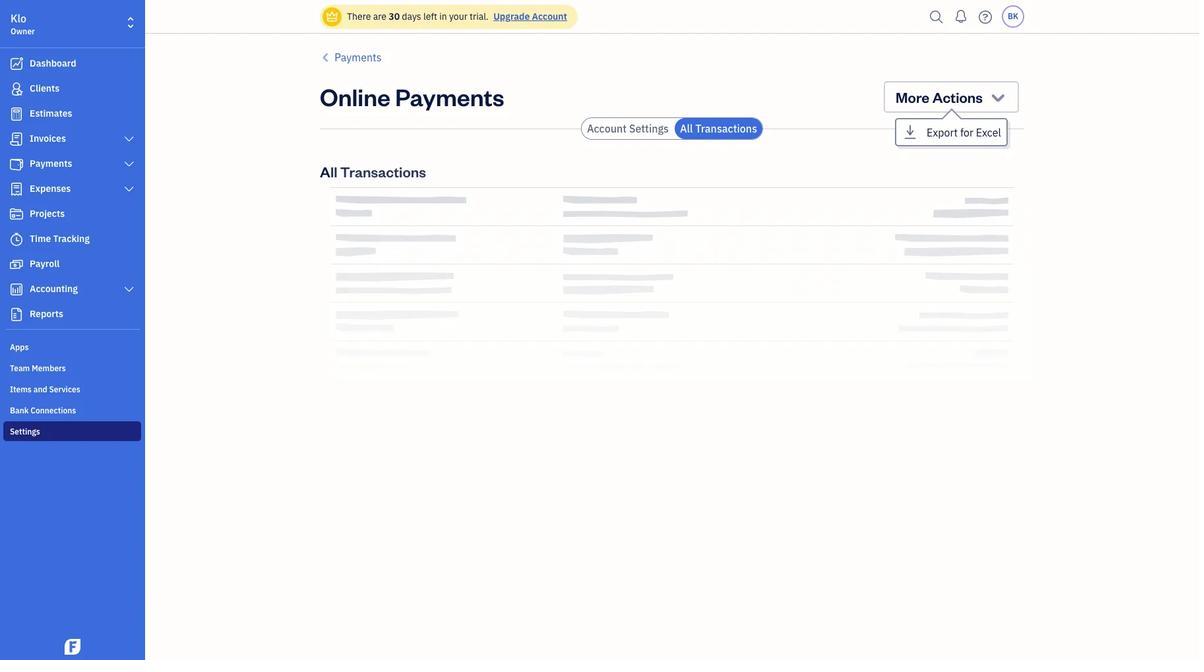 Task type: vqa. For each thing, say whether or not it's contained in the screenshot.
SET EXPENSE MARKUP
no



Task type: locate. For each thing, give the bounding box(es) containing it.
dashboard
[[30, 57, 76, 69]]

0 vertical spatial payments
[[335, 51, 382, 64]]

1 horizontal spatial all transactions
[[680, 122, 757, 135]]

0 horizontal spatial all
[[320, 162, 338, 181]]

in
[[440, 11, 447, 22]]

estimates link
[[3, 102, 141, 126]]

items and services
[[10, 385, 80, 395]]

payments button
[[320, 49, 382, 65]]

online payments
[[320, 81, 505, 112]]

2 vertical spatial chevron large down image
[[123, 284, 135, 295]]

export
[[927, 126, 958, 139]]

0 horizontal spatial all transactions
[[320, 162, 426, 181]]

payments inside main element
[[30, 158, 72, 170]]

more actions
[[896, 88, 983, 106]]

freshbooks image
[[62, 639, 83, 655]]

chevron large down image inside accounting link
[[123, 284, 135, 295]]

for
[[961, 126, 974, 139]]

payment image
[[9, 158, 24, 171]]

notifications image
[[951, 3, 972, 30]]

1 vertical spatial chevron large down image
[[123, 184, 135, 195]]

all transactions inside button
[[680, 122, 757, 135]]

more actions button
[[884, 81, 1019, 113]]

1 vertical spatial settings
[[10, 427, 40, 437]]

0 vertical spatial transactions
[[696, 122, 757, 135]]

time
[[30, 233, 51, 245]]

go to help image
[[975, 7, 996, 27]]

1 chevron large down image from the top
[[123, 159, 135, 170]]

online
[[320, 81, 391, 112]]

transactions
[[696, 122, 757, 135], [340, 162, 426, 181]]

team members
[[10, 364, 66, 373]]

settings
[[629, 122, 669, 135], [10, 427, 40, 437]]

1 horizontal spatial settings
[[629, 122, 669, 135]]

export for excel button
[[897, 119, 1007, 145]]

all transactions
[[680, 122, 757, 135], [320, 162, 426, 181]]

days
[[402, 11, 421, 22]]

invoices
[[30, 133, 66, 144]]

account inside account settings button
[[587, 122, 627, 135]]

team members link
[[3, 358, 141, 378]]

chevron large down image inside payments link
[[123, 159, 135, 170]]

project image
[[9, 208, 24, 221]]

2 vertical spatial payments
[[30, 158, 72, 170]]

1 horizontal spatial all
[[680, 122, 693, 135]]

klo owner
[[11, 12, 35, 36]]

chevron large down image inside expenses link
[[123, 184, 135, 195]]

1 horizontal spatial payments
[[335, 51, 382, 64]]

0 vertical spatial account
[[532, 11, 567, 22]]

0 horizontal spatial account
[[532, 11, 567, 22]]

2 horizontal spatial payments
[[395, 81, 505, 112]]

1 vertical spatial all
[[320, 162, 338, 181]]

expense image
[[9, 183, 24, 196]]

0 horizontal spatial transactions
[[340, 162, 426, 181]]

1 horizontal spatial account
[[587, 122, 627, 135]]

chevron large down image for accounting
[[123, 284, 135, 295]]

payments link
[[3, 152, 141, 176]]

team
[[10, 364, 30, 373]]

bank connections
[[10, 406, 76, 416]]

bk button
[[1002, 5, 1025, 28]]

owner
[[11, 26, 35, 36]]

all
[[680, 122, 693, 135], [320, 162, 338, 181]]

0 horizontal spatial payments
[[30, 158, 72, 170]]

trial.
[[470, 11, 489, 22]]

report image
[[9, 308, 24, 321]]

upgrade account link
[[491, 11, 567, 22]]

bank connections link
[[3, 401, 141, 420]]

all inside button
[[680, 122, 693, 135]]

account settings
[[587, 122, 669, 135]]

there
[[347, 11, 371, 22]]

account
[[532, 11, 567, 22], [587, 122, 627, 135]]

1 vertical spatial account
[[587, 122, 627, 135]]

0 vertical spatial all
[[680, 122, 693, 135]]

actions
[[933, 88, 983, 106]]

upgrade
[[494, 11, 530, 22]]

chevron large down image for expenses
[[123, 184, 135, 195]]

transactions inside button
[[696, 122, 757, 135]]

invoice image
[[9, 133, 24, 146]]

0 vertical spatial chevron large down image
[[123, 159, 135, 170]]

chevron large down image
[[123, 159, 135, 170], [123, 184, 135, 195], [123, 284, 135, 295]]

settings inside settings 'link'
[[10, 427, 40, 437]]

0 vertical spatial settings
[[629, 122, 669, 135]]

0 horizontal spatial settings
[[10, 427, 40, 437]]

projects
[[30, 208, 65, 220]]

chevron large down image for payments
[[123, 159, 135, 170]]

settings link
[[3, 422, 141, 441]]

3 chevron large down image from the top
[[123, 284, 135, 295]]

2 chevron large down image from the top
[[123, 184, 135, 195]]

1 horizontal spatial transactions
[[696, 122, 757, 135]]

client image
[[9, 82, 24, 96]]

there are 30 days left in your trial. upgrade account
[[347, 11, 567, 22]]

0 vertical spatial all transactions
[[680, 122, 757, 135]]

crown image
[[325, 10, 339, 23]]

payments
[[335, 51, 382, 64], [395, 81, 505, 112], [30, 158, 72, 170]]

chart image
[[9, 283, 24, 296]]

apps link
[[3, 337, 141, 357]]



Task type: describe. For each thing, give the bounding box(es) containing it.
and
[[33, 385, 47, 395]]

more
[[896, 88, 930, 106]]

clients link
[[3, 77, 141, 101]]

money image
[[9, 258, 24, 271]]

items and services link
[[3, 379, 141, 399]]

members
[[32, 364, 66, 373]]

timer image
[[9, 233, 24, 246]]

items
[[10, 385, 32, 395]]

expenses
[[30, 183, 71, 195]]

dashboard link
[[3, 52, 141, 76]]

accounting
[[30, 283, 78, 295]]

search image
[[926, 7, 947, 27]]

connections
[[31, 406, 76, 416]]

reports link
[[3, 303, 141, 327]]

chevronleft image
[[320, 49, 332, 65]]

tracking
[[53, 233, 90, 245]]

payroll
[[30, 258, 60, 270]]

1 vertical spatial payments
[[395, 81, 505, 112]]

time tracking
[[30, 233, 90, 245]]

reports
[[30, 308, 63, 320]]

services
[[49, 385, 80, 395]]

1 vertical spatial all transactions
[[320, 162, 426, 181]]

expenses link
[[3, 177, 141, 201]]

payments inside button
[[335, 51, 382, 64]]

1 vertical spatial transactions
[[340, 162, 426, 181]]

account settings button
[[582, 118, 674, 139]]

accounting link
[[3, 278, 141, 302]]

export for excel
[[927, 126, 1002, 139]]

all transactions button
[[675, 118, 763, 139]]

time tracking link
[[3, 228, 141, 251]]

chevrondown image
[[989, 88, 1008, 106]]

estimates
[[30, 108, 72, 119]]

main element
[[0, 0, 178, 660]]

left
[[424, 11, 437, 22]]

apps
[[10, 342, 29, 352]]

excel
[[976, 126, 1002, 139]]

chevron large down image
[[123, 134, 135, 144]]

settings inside account settings button
[[629, 122, 669, 135]]

your
[[449, 11, 468, 22]]

bk
[[1008, 11, 1019, 21]]

invoices link
[[3, 127, 141, 151]]

30
[[389, 11, 400, 22]]

projects link
[[3, 203, 141, 226]]

payroll link
[[3, 253, 141, 276]]

are
[[373, 11, 387, 22]]

klo
[[11, 12, 26, 25]]

estimate image
[[9, 108, 24, 121]]

dashboard image
[[9, 57, 24, 71]]

clients
[[30, 82, 60, 94]]

bank
[[10, 406, 29, 416]]



